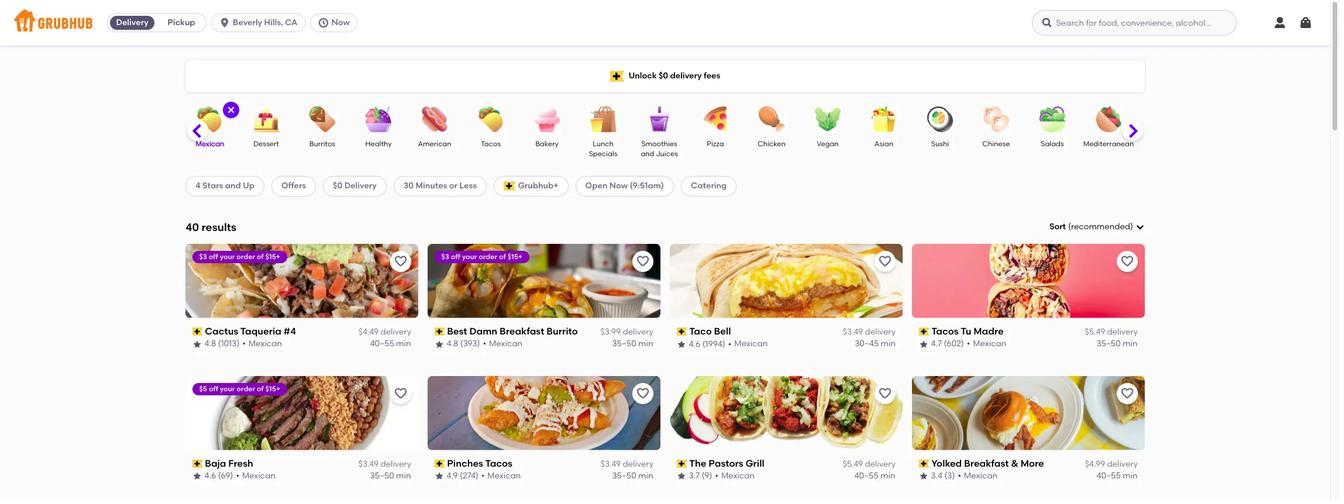 Task type: locate. For each thing, give the bounding box(es) containing it.
of
[[257, 253, 264, 261], [499, 253, 506, 261], [257, 385, 264, 393]]

1 vertical spatial $5.49 delivery
[[843, 459, 896, 469]]

1 horizontal spatial delivery
[[344, 181, 377, 191]]

1 vertical spatial $5.49
[[843, 459, 863, 469]]

0 horizontal spatial save this restaurant image
[[394, 386, 408, 401]]

subscription pass image
[[435, 328, 445, 336], [192, 460, 203, 468], [435, 460, 445, 468], [677, 460, 687, 468]]

$5
[[199, 385, 207, 393]]

subscription pass image left taco
[[677, 328, 687, 336]]

30–45 min
[[855, 339, 896, 349]]

•
[[243, 339, 246, 349], [483, 339, 486, 349], [728, 339, 732, 349], [967, 339, 970, 349], [236, 471, 240, 481], [482, 471, 485, 481], [715, 471, 719, 481], [958, 471, 961, 481]]

1 horizontal spatial 4.6
[[689, 339, 701, 349]]

mexican right the (1994)
[[735, 339, 768, 349]]

$3 for best damn breakfast burrito
[[442, 253, 450, 261]]

$3 off your order of $15+ for damn
[[442, 253, 523, 261]]

star icon image left 4.6 (1994) at the right bottom
[[677, 340, 686, 349]]

0 horizontal spatial svg image
[[219, 17, 231, 29]]

min for best damn breakfast burrito
[[639, 339, 653, 349]]

1 vertical spatial and
[[225, 181, 241, 191]]

breakfast left &
[[964, 458, 1009, 469]]

• mexican down the pastors grill at bottom
[[715, 471, 755, 481]]

none field containing sort
[[1049, 221, 1145, 233]]

1 horizontal spatial $3.49
[[601, 459, 621, 469]]

0 horizontal spatial $5.49 delivery
[[843, 459, 896, 469]]

1 vertical spatial 4.6
[[205, 471, 216, 481]]

mexican for taco bell
[[735, 339, 768, 349]]

• down pinches tacos
[[482, 471, 485, 481]]

4.8 down cactus
[[205, 339, 216, 349]]

dessert image
[[246, 106, 287, 132]]

• mexican for fresh
[[236, 471, 276, 481]]

0 vertical spatial $5.49
[[1085, 327, 1105, 337]]

(
[[1068, 222, 1071, 232]]

$4.99 delivery
[[1085, 459, 1138, 469]]

chinese image
[[976, 106, 1017, 132]]

mexican down fresh
[[242, 471, 276, 481]]

3.7
[[689, 471, 700, 481]]

0 horizontal spatial $3 off your order of $15+
[[199, 253, 281, 261]]

subscription pass image for baja fresh
[[192, 460, 203, 468]]

pastors
[[709, 458, 744, 469]]

american image
[[414, 106, 455, 132]]

• mexican down fresh
[[236, 471, 276, 481]]

bakery
[[535, 140, 559, 148]]

yolked breakfast & more
[[932, 458, 1044, 469]]

and left up
[[225, 181, 241, 191]]

delivery for taco bell
[[865, 327, 896, 337]]

0 vertical spatial now
[[331, 18, 350, 27]]

4.6 down 'baja'
[[205, 471, 216, 481]]

subscription pass image for taco bell
[[677, 328, 687, 336]]

• mexican for damn
[[483, 339, 523, 349]]

4.6 down taco
[[689, 339, 701, 349]]

1 horizontal spatial and
[[641, 150, 654, 158]]

1 horizontal spatial 4.8
[[447, 339, 459, 349]]

mexican for cactus taqueria #4
[[249, 339, 282, 349]]

1 horizontal spatial $5.49 delivery
[[1085, 327, 1138, 337]]

beverly hills, ca
[[233, 18, 297, 27]]

subscription pass image left pinches
[[435, 460, 445, 468]]

delivery for best damn breakfast burrito
[[623, 327, 653, 337]]

subscription pass image left 'baja'
[[192, 460, 203, 468]]

sort
[[1049, 222, 1066, 232]]

mexican down the pastors grill at bottom
[[722, 471, 755, 481]]

• mexican for taqueria
[[243, 339, 282, 349]]

35–50 for baja fresh
[[370, 471, 394, 481]]

catering
[[691, 181, 727, 191]]

star icon image left 3.7
[[677, 472, 686, 481]]

0 vertical spatial tacos
[[481, 140, 501, 148]]

0 horizontal spatial now
[[331, 18, 350, 27]]

• mexican down best damn breakfast burrito
[[483, 339, 523, 349]]

40–55 min for cactus taqueria #4
[[370, 339, 411, 349]]

star icon image for tacos tu madre
[[919, 340, 928, 349]]

40–55 min
[[370, 339, 411, 349], [855, 471, 896, 481], [1097, 471, 1138, 481]]

3.4 (3)
[[931, 471, 955, 481]]

• down damn
[[483, 339, 486, 349]]

delivery for yolked breakfast & more
[[1107, 459, 1138, 469]]

0 horizontal spatial 40–55
[[370, 339, 394, 349]]

star icon image left 3.4
[[919, 472, 928, 481]]

0 horizontal spatial $5.49
[[843, 459, 863, 469]]

mexican for baja fresh
[[242, 471, 276, 481]]

mediterranean image
[[1088, 106, 1129, 132]]

stars
[[202, 181, 223, 191]]

subscription pass image left yolked
[[919, 460, 929, 468]]

0 horizontal spatial 40–55 min
[[370, 339, 411, 349]]

star icon image left 4.8 (1013)
[[192, 340, 202, 349]]

4.8 down best
[[447, 339, 459, 349]]

main navigation navigation
[[0, 0, 1330, 46]]

• down the cactus taqueria #4
[[243, 339, 246, 349]]

0 horizontal spatial $3.49
[[358, 459, 379, 469]]

1 vertical spatial breakfast
[[964, 458, 1009, 469]]

(274)
[[460, 471, 479, 481]]

svg image inside now button
[[317, 17, 329, 29]]

2 horizontal spatial $3.49 delivery
[[843, 327, 896, 337]]

save this restaurant image for taco bell
[[878, 254, 892, 268]]

2 4.8 from the left
[[447, 339, 459, 349]]

order
[[237, 253, 255, 261], [479, 253, 498, 261], [237, 385, 255, 393]]

cactus
[[205, 326, 239, 337]]

0 vertical spatial $0
[[659, 71, 668, 81]]

0 horizontal spatial 4.8
[[205, 339, 216, 349]]

tu
[[961, 326, 972, 337]]

• mexican for tu
[[967, 339, 1007, 349]]

lunch specials
[[589, 140, 617, 158]]

mexican image
[[190, 106, 230, 132]]

30 minutes or less
[[404, 181, 477, 191]]

4.6 for taco bell
[[689, 339, 701, 349]]

1 $3 off your order of $15+ from the left
[[199, 253, 281, 261]]

subscription pass image
[[192, 328, 203, 336], [677, 328, 687, 336], [919, 328, 929, 336], [919, 460, 929, 468]]

$3.49 delivery for pinches tacos
[[601, 459, 653, 469]]

• mexican down madre
[[967, 339, 1007, 349]]

2 horizontal spatial 40–55
[[1097, 471, 1121, 481]]

40 results
[[185, 220, 236, 234]]

mexican for pinches tacos
[[488, 471, 521, 481]]

1 4.8 from the left
[[205, 339, 216, 349]]

1 horizontal spatial grubhub plus flag logo image
[[610, 70, 624, 82]]

$5.49
[[1085, 327, 1105, 337], [843, 459, 863, 469]]

mexican down madre
[[973, 339, 1007, 349]]

$0 delivery
[[333, 181, 377, 191]]

None field
[[1049, 221, 1145, 233]]

grubhub plus flag logo image left unlock
[[610, 70, 624, 82]]

4.6
[[689, 339, 701, 349], [205, 471, 216, 481]]

italian image
[[1144, 106, 1185, 132]]

now right ca
[[331, 18, 350, 27]]

your for #4
[[220, 253, 235, 261]]

unlock
[[629, 71, 657, 81]]

$0 right unlock
[[659, 71, 668, 81]]

• for taqueria
[[243, 339, 246, 349]]

$3 off your order of $15+ for taqueria
[[199, 253, 281, 261]]

now
[[331, 18, 350, 27], [609, 181, 628, 191]]

mexican down pinches tacos
[[488, 471, 521, 481]]

pizza
[[707, 140, 724, 148]]

• mexican down bell
[[728, 339, 768, 349]]

tacos right pinches
[[486, 458, 513, 469]]

$4.49
[[358, 327, 379, 337]]

bakery image
[[526, 106, 567, 132]]

of for #4
[[257, 253, 264, 261]]

subscription pass image left the at the bottom
[[677, 460, 687, 468]]

pinches tacos
[[447, 458, 513, 469]]

american
[[418, 140, 451, 148]]

off
[[209, 253, 218, 261], [451, 253, 461, 261], [209, 385, 218, 393]]

1 horizontal spatial $3.49 delivery
[[601, 459, 653, 469]]

pickup button
[[157, 13, 206, 32]]

delivery down healthy
[[344, 181, 377, 191]]

1 horizontal spatial $3
[[442, 253, 450, 261]]

save this restaurant image
[[394, 254, 408, 268], [636, 254, 650, 268], [878, 254, 892, 268], [1120, 254, 1134, 268], [636, 386, 650, 401], [878, 386, 892, 401]]

off for cactus
[[209, 253, 218, 261]]

4.8 (393)
[[447, 339, 480, 349]]

• right (69)
[[236, 471, 240, 481]]

1 vertical spatial delivery
[[344, 181, 377, 191]]

0 vertical spatial and
[[641, 150, 654, 158]]

2 horizontal spatial 40–55 min
[[1097, 471, 1138, 481]]

subscription pass image for the pastors grill
[[677, 460, 687, 468]]

star icon image left 4.9
[[435, 472, 444, 481]]

svg image
[[1273, 16, 1287, 30], [1041, 17, 1053, 29], [226, 105, 236, 115], [1135, 222, 1145, 232]]

• for tacos
[[482, 471, 485, 481]]

tacos
[[481, 140, 501, 148], [932, 326, 959, 337], [486, 458, 513, 469]]

star icon image
[[192, 340, 202, 349], [435, 340, 444, 349], [677, 340, 686, 349], [919, 340, 928, 349], [192, 472, 202, 481], [435, 472, 444, 481], [677, 472, 686, 481], [919, 472, 928, 481]]

$3
[[199, 253, 207, 261], [442, 253, 450, 261]]

• mexican down yolked breakfast & more
[[958, 471, 998, 481]]

• mexican down taqueria
[[243, 339, 282, 349]]

3.7 (9)
[[689, 471, 713, 481]]

40–55 for yolked breakfast & more
[[1097, 471, 1121, 481]]

35–50
[[612, 339, 637, 349], [1097, 339, 1121, 349], [370, 471, 394, 481], [612, 471, 637, 481]]

1 horizontal spatial now
[[609, 181, 628, 191]]

subscription pass image for cactus taqueria #4
[[192, 328, 203, 336]]

$3.99
[[601, 327, 621, 337]]

$3.49 for bell
[[843, 327, 863, 337]]

delivery left pickup
[[116, 18, 148, 27]]

• mexican down pinches tacos
[[482, 471, 521, 481]]

juices
[[656, 150, 678, 158]]

$5.49 delivery
[[1085, 327, 1138, 337], [843, 459, 896, 469]]

breakfast
[[500, 326, 545, 337], [964, 458, 1009, 469]]

mexican down yolked breakfast & more
[[964, 471, 998, 481]]

star icon image left 4.6 (69)
[[192, 472, 202, 481]]

burritos image
[[302, 106, 343, 132]]

sushi
[[931, 140, 949, 148]]

min
[[396, 339, 411, 349], [639, 339, 653, 349], [881, 339, 896, 349], [1123, 339, 1138, 349], [396, 471, 411, 481], [639, 471, 653, 481], [881, 471, 896, 481], [1123, 471, 1138, 481]]

save this restaurant image
[[394, 386, 408, 401], [1120, 386, 1134, 401]]

tacos down 'tacos' image
[[481, 140, 501, 148]]

taqueria
[[241, 326, 282, 337]]

$5.49 for grill
[[843, 459, 863, 469]]

• down tacos tu madre
[[967, 339, 970, 349]]

tacos up 4.7 (602)
[[932, 326, 959, 337]]

0 vertical spatial delivery
[[116, 18, 148, 27]]

mexican
[[196, 140, 224, 148], [249, 339, 282, 349], [489, 339, 523, 349], [735, 339, 768, 349], [973, 339, 1007, 349], [242, 471, 276, 481], [488, 471, 521, 481], [722, 471, 755, 481], [964, 471, 998, 481]]

$3.49 for fresh
[[358, 459, 379, 469]]

mexican down best damn breakfast burrito
[[489, 339, 523, 349]]

1 horizontal spatial 40–55 min
[[855, 471, 896, 481]]

the
[[690, 458, 707, 469]]

1 horizontal spatial save this restaurant image
[[1120, 386, 1134, 401]]

4.8 (1013)
[[205, 339, 240, 349]]

specials
[[589, 150, 617, 158]]

1 horizontal spatial svg image
[[317, 17, 329, 29]]

35–50 for tacos tu madre
[[1097, 339, 1121, 349]]

35–50 min for tacos tu madre
[[1097, 339, 1138, 349]]

• right (9)
[[715, 471, 719, 481]]

save this restaurant image for tacos tu madre
[[1120, 254, 1134, 268]]

1 vertical spatial grubhub plus flag logo image
[[504, 182, 516, 191]]

0 vertical spatial 4.6
[[689, 339, 701, 349]]

• right (3)
[[958, 471, 961, 481]]

damn
[[470, 326, 498, 337]]

(9)
[[702, 471, 713, 481]]

• mexican for tacos
[[482, 471, 521, 481]]

star icon image left 4.8 (393)
[[435, 340, 444, 349]]

tacos for tacos
[[481, 140, 501, 148]]

subscription pass image left tu
[[919, 328, 929, 336]]

svg image
[[1299, 16, 1313, 30], [219, 17, 231, 29], [317, 17, 329, 29]]

$3.49 delivery
[[843, 327, 896, 337], [358, 459, 411, 469], [601, 459, 653, 469]]

0 horizontal spatial grubhub plus flag logo image
[[504, 182, 516, 191]]

delivery button
[[108, 13, 157, 32]]

smoothies and juices
[[641, 140, 678, 158]]

4.6 for baja fresh
[[205, 471, 216, 481]]

0 vertical spatial breakfast
[[500, 326, 545, 337]]

1 horizontal spatial $0
[[659, 71, 668, 81]]

subscription pass image for yolked breakfast & more
[[919, 460, 929, 468]]

tacos image
[[470, 106, 511, 132]]

0 horizontal spatial $3
[[199, 253, 207, 261]]

less
[[459, 181, 477, 191]]

beverly
[[233, 18, 262, 27]]

1 vertical spatial $0
[[333, 181, 342, 191]]

0 vertical spatial $5.49 delivery
[[1085, 327, 1138, 337]]

min for pinches tacos
[[639, 471, 653, 481]]

$3 off your order of $15+
[[199, 253, 281, 261], [442, 253, 523, 261]]

subscription pass image left cactus
[[192, 328, 203, 336]]

grubhub plus flag logo image left grubhub+
[[504, 182, 516, 191]]

chicken
[[758, 140, 786, 148]]

healthy image
[[358, 106, 399, 132]]

#4
[[284, 326, 296, 337]]

4.9 (274)
[[447, 471, 479, 481]]

and down smoothies
[[641, 150, 654, 158]]

star icon image for baja fresh
[[192, 472, 202, 481]]

sushi image
[[920, 106, 961, 132]]

save this restaurant button
[[390, 251, 411, 272], [632, 251, 653, 272], [875, 251, 896, 272], [1117, 251, 1138, 272], [390, 383, 411, 404], [632, 383, 653, 404], [875, 383, 896, 404], [1117, 383, 1138, 404]]

save this restaurant image for pinches tacos
[[636, 386, 650, 401]]

delivery
[[670, 71, 702, 81], [381, 327, 411, 337], [623, 327, 653, 337], [865, 327, 896, 337], [1107, 327, 1138, 337], [381, 459, 411, 469], [623, 459, 653, 469], [865, 459, 896, 469], [1107, 459, 1138, 469]]

1 vertical spatial tacos
[[932, 326, 959, 337]]

4.8
[[205, 339, 216, 349], [447, 339, 459, 349]]

$0
[[659, 71, 668, 81], [333, 181, 342, 191]]

• for damn
[[483, 339, 486, 349]]

subscription pass image left best
[[435, 328, 445, 336]]

1 horizontal spatial 40–55
[[855, 471, 879, 481]]

$15+ for #4
[[266, 253, 281, 261]]

mexican down taqueria
[[249, 339, 282, 349]]

now right open
[[609, 181, 628, 191]]

40
[[185, 220, 199, 234]]

• down bell
[[728, 339, 732, 349]]

1 horizontal spatial $3 off your order of $15+
[[442, 253, 523, 261]]

0 vertical spatial grubhub plus flag logo image
[[610, 70, 624, 82]]

2 $3 from the left
[[442, 253, 450, 261]]

min for cactus taqueria #4
[[396, 339, 411, 349]]

0 horizontal spatial $3.49 delivery
[[358, 459, 411, 469]]

unlock $0 delivery fees
[[629, 71, 720, 81]]

0 horizontal spatial delivery
[[116, 18, 148, 27]]

• for bell
[[728, 339, 732, 349]]

breakfast right damn
[[500, 326, 545, 337]]

0 horizontal spatial 4.6
[[205, 471, 216, 481]]

mexican for the pastors grill
[[722, 471, 755, 481]]

star icon image left "4.7"
[[919, 340, 928, 349]]

grubhub plus flag logo image
[[610, 70, 624, 82], [504, 182, 516, 191]]

$0 right offers
[[333, 181, 342, 191]]

1 horizontal spatial $5.49
[[1085, 327, 1105, 337]]

subscription pass image for tacos tu madre
[[919, 328, 929, 336]]

svg image inside beverly hills, ca button
[[219, 17, 231, 29]]

1 $3 from the left
[[199, 253, 207, 261]]

order for #4
[[237, 253, 255, 261]]

2 $3 off your order of $15+ from the left
[[442, 253, 523, 261]]

2 horizontal spatial $3.49
[[843, 327, 863, 337]]

tacos for tacos tu madre
[[932, 326, 959, 337]]



Task type: describe. For each thing, give the bounding box(es) containing it.
delivery for baja fresh
[[381, 459, 411, 469]]

• for pastors
[[715, 471, 719, 481]]

star icon image for best damn breakfast burrito
[[435, 340, 444, 349]]

order for breakfast
[[479, 253, 498, 261]]

taco
[[690, 326, 712, 337]]

$5.49 delivery for tacos tu madre
[[1085, 327, 1138, 337]]

hills,
[[264, 18, 283, 27]]

(1013)
[[218, 339, 240, 349]]

the pastors grill logo image
[[670, 376, 903, 450]]

• mexican for bell
[[728, 339, 768, 349]]

ca
[[285, 18, 297, 27]]

(69)
[[218, 471, 233, 481]]

best
[[447, 326, 467, 337]]

subscription pass image for pinches tacos
[[435, 460, 445, 468]]

save this restaurant image for the pastors grill
[[878, 386, 892, 401]]

taco bell logo image
[[670, 244, 903, 318]]

your for breakfast
[[462, 253, 477, 261]]

$3.49 delivery for taco bell
[[843, 327, 896, 337]]

now button
[[310, 13, 362, 32]]

or
[[449, 181, 457, 191]]

delivery for pinches tacos
[[623, 459, 653, 469]]

burritos
[[309, 140, 335, 148]]

baja
[[205, 458, 226, 469]]

4 stars and up
[[195, 181, 255, 191]]

(1994)
[[703, 339, 726, 349]]

star icon image for cactus taqueria #4
[[192, 340, 202, 349]]

madre
[[974, 326, 1004, 337]]

min for the pastors grill
[[881, 471, 896, 481]]

0 horizontal spatial $0
[[333, 181, 342, 191]]

pinches tacos logo image
[[428, 376, 660, 450]]

bell
[[714, 326, 731, 337]]

star icon image for taco bell
[[677, 340, 686, 349]]

dessert
[[253, 140, 279, 148]]

3.4
[[931, 471, 943, 481]]

and inside smoothies and juices
[[641, 150, 654, 158]]

(9:51am)
[[630, 181, 664, 191]]

$3 for cactus taqueria #4
[[199, 253, 207, 261]]

sort ( recommended )
[[1049, 222, 1133, 232]]

min for tacos tu madre
[[1123, 339, 1138, 349]]

4.6 (69)
[[205, 471, 233, 481]]

$3.49 delivery for baja fresh
[[358, 459, 411, 469]]

• for tu
[[967, 339, 970, 349]]

grubhub+
[[518, 181, 558, 191]]

mexican for tacos tu madre
[[973, 339, 1007, 349]]

subscription pass image for best damn breakfast burrito
[[435, 328, 445, 336]]

• for fresh
[[236, 471, 240, 481]]

pizza image
[[695, 106, 736, 132]]

$15+ for breakfast
[[508, 253, 523, 261]]

0 horizontal spatial breakfast
[[500, 326, 545, 337]]

• mexican for pastors
[[715, 471, 755, 481]]

baja fresh
[[205, 458, 254, 469]]

open
[[585, 181, 607, 191]]

of for breakfast
[[499, 253, 506, 261]]

fresh
[[229, 458, 254, 469]]

chicken image
[[751, 106, 792, 132]]

smoothies
[[641, 140, 677, 148]]

taco bell
[[690, 326, 731, 337]]

salads image
[[1032, 106, 1073, 132]]

delivery for tacos tu madre
[[1107, 327, 1138, 337]]

4.7 (602)
[[931, 339, 964, 349]]

lunch
[[593, 140, 614, 148]]

now inside now button
[[331, 18, 350, 27]]

mexican down the mexican image
[[196, 140, 224, 148]]

(602)
[[944, 339, 964, 349]]

40–55 min for yolked breakfast & more
[[1097, 471, 1138, 481]]

cactus taqueria #4
[[205, 326, 296, 337]]

cactus taqueria #4 logo image
[[185, 244, 418, 318]]

best damn breakfast burrito
[[447, 326, 578, 337]]

fees
[[704, 71, 720, 81]]

35–50 for best damn breakfast burrito
[[612, 339, 637, 349]]

2 vertical spatial tacos
[[486, 458, 513, 469]]

asian
[[874, 140, 893, 148]]

delivery inside button
[[116, 18, 148, 27]]

yolked
[[932, 458, 962, 469]]

$4.99
[[1085, 459, 1105, 469]]

35–50 for pinches tacos
[[612, 471, 637, 481]]

35–50 min for pinches tacos
[[612, 471, 653, 481]]

asian image
[[863, 106, 904, 132]]

min for baja fresh
[[396, 471, 411, 481]]

pickup
[[168, 18, 195, 27]]

(393)
[[461, 339, 480, 349]]

35–50 min for baja fresh
[[370, 471, 411, 481]]

star icon image for pinches tacos
[[435, 472, 444, 481]]

4.6 (1994)
[[689, 339, 726, 349]]

mexican for best damn breakfast burrito
[[489, 339, 523, 349]]

$3.49 for tacos
[[601, 459, 621, 469]]

burrito
[[547, 326, 578, 337]]

0 horizontal spatial and
[[225, 181, 241, 191]]

yolked breakfast & more logo image
[[912, 376, 1145, 450]]

2 horizontal spatial svg image
[[1299, 16, 1313, 30]]

up
[[243, 181, 255, 191]]

the pastors grill
[[690, 458, 765, 469]]

mediterranean
[[1083, 140, 1134, 148]]

Search for food, convenience, alcohol... search field
[[1032, 10, 1237, 36]]

svg image for beverly hills, ca
[[219, 17, 231, 29]]

tacos tu madre logo image
[[912, 244, 1145, 318]]

grubhub plus flag logo image for unlock $0 delivery fees
[[610, 70, 624, 82]]

4
[[195, 181, 200, 191]]

star icon image for the pastors grill
[[677, 472, 686, 481]]

pinches
[[447, 458, 483, 469]]

1 vertical spatial now
[[609, 181, 628, 191]]

open now (9:51am)
[[585, 181, 664, 191]]

1 horizontal spatial breakfast
[[964, 458, 1009, 469]]

min for yolked breakfast & more
[[1123, 471, 1138, 481]]

chinese
[[982, 140, 1010, 148]]

offers
[[281, 181, 306, 191]]

2 save this restaurant image from the left
[[1120, 386, 1134, 401]]

grill
[[746, 458, 765, 469]]

tacos tu madre
[[932, 326, 1004, 337]]

lunch specials image
[[583, 106, 624, 132]]

delivery for the pastors grill
[[865, 459, 896, 469]]

30
[[404, 181, 414, 191]]

baja fresh logo image
[[185, 376, 418, 450]]

40–55 for cactus taqueria #4
[[370, 339, 394, 349]]

4.8 for cactus taqueria #4
[[205, 339, 216, 349]]

30–45
[[855, 339, 879, 349]]

4.8 for best damn breakfast burrito
[[447, 339, 459, 349]]

• for breakfast
[[958, 471, 961, 481]]

beverly hills, ca button
[[211, 13, 310, 32]]

vegan
[[817, 140, 839, 148]]

$5.49 for madre
[[1085, 327, 1105, 337]]

$4.49 delivery
[[358, 327, 411, 337]]

4.7
[[931, 339, 942, 349]]

svg image inside field
[[1135, 222, 1145, 232]]

35–50 min for best damn breakfast burrito
[[612, 339, 653, 349]]

&
[[1011, 458, 1019, 469]]

$5 off your order of $15+
[[199, 385, 281, 393]]

more
[[1021, 458, 1044, 469]]

mexican for yolked breakfast & more
[[964, 471, 998, 481]]

vegan image
[[807, 106, 848, 132]]

(3)
[[945, 471, 955, 481]]

delivery for cactus taqueria #4
[[381, 327, 411, 337]]

)
[[1130, 222, 1133, 232]]

• mexican for breakfast
[[958, 471, 998, 481]]

4.9
[[447, 471, 458, 481]]

best damn breakfast burrito logo image
[[428, 244, 660, 318]]

svg image for now
[[317, 17, 329, 29]]

recommended
[[1071, 222, 1130, 232]]

salads
[[1041, 140, 1064, 148]]

1 save this restaurant image from the left
[[394, 386, 408, 401]]

star icon image for yolked breakfast & more
[[919, 472, 928, 481]]

off for best
[[451, 253, 461, 261]]

$5.49 delivery for the pastors grill
[[843, 459, 896, 469]]

off for baja
[[209, 385, 218, 393]]

min for taco bell
[[881, 339, 896, 349]]

40–55 for the pastors grill
[[855, 471, 879, 481]]

healthy
[[365, 140, 392, 148]]

smoothies and juices image
[[639, 106, 680, 132]]

grubhub plus flag logo image for grubhub+
[[504, 182, 516, 191]]



Task type: vqa. For each thing, say whether or not it's contained in the screenshot.
Breakfast of
yes



